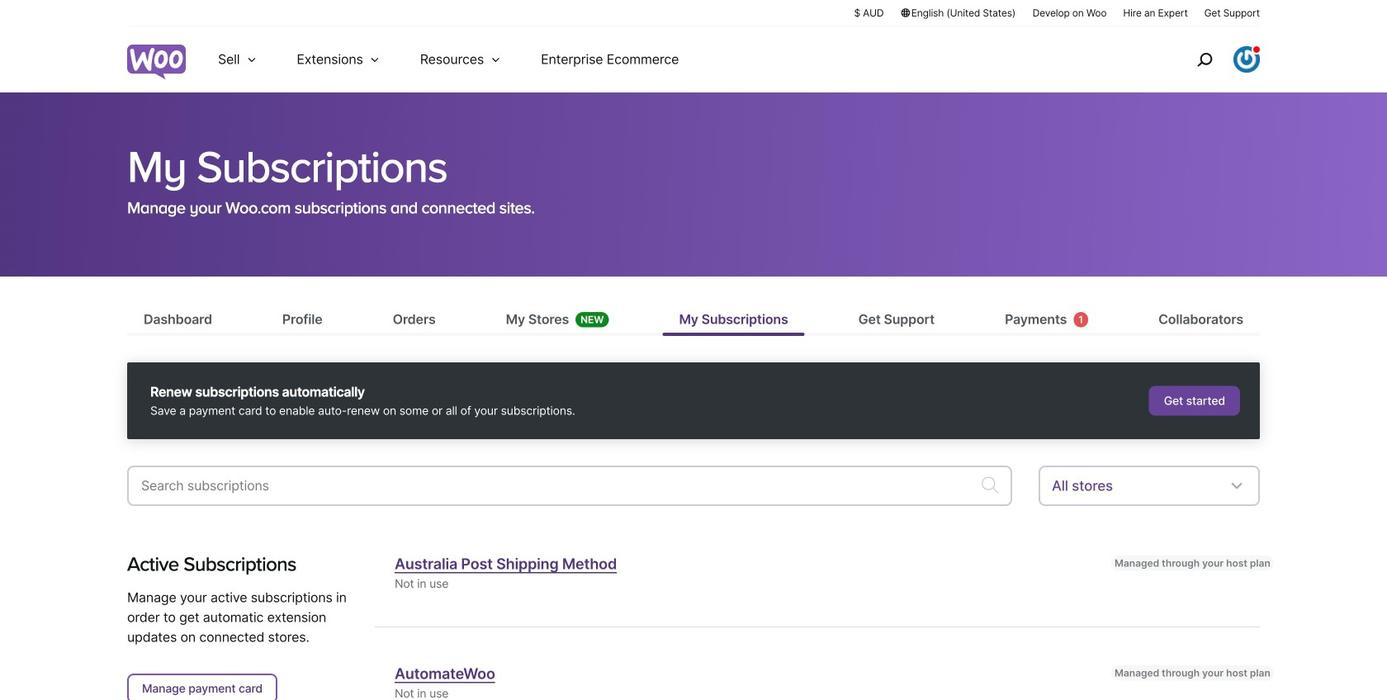 Task type: describe. For each thing, give the bounding box(es) containing it.
search image
[[1192, 46, 1219, 73]]



Task type: vqa. For each thing, say whether or not it's contained in the screenshot.
Open account menu icon
yes



Task type: locate. For each thing, give the bounding box(es) containing it.
Search subscriptions text field
[[141, 476, 956, 496]]

open account menu image
[[1234, 46, 1261, 73]]

service navigation menu element
[[1162, 33, 1261, 86]]



